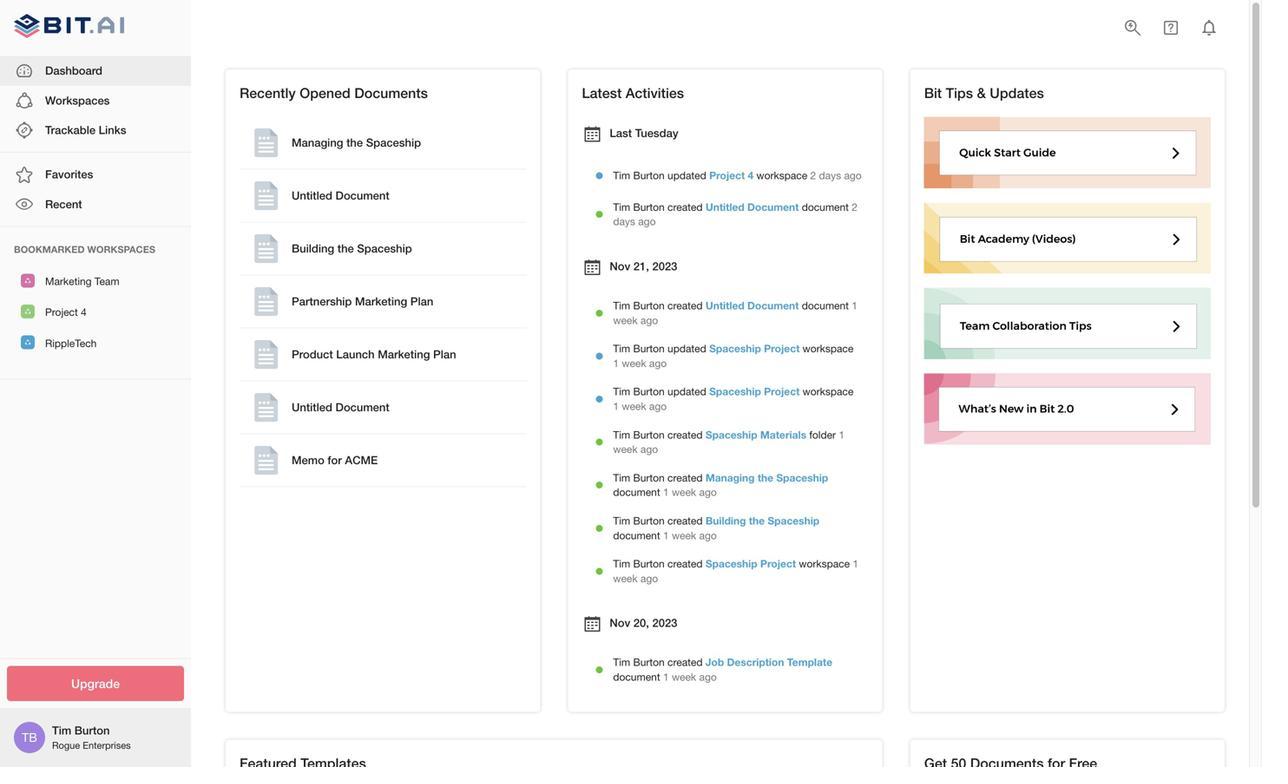 Task type: locate. For each thing, give the bounding box(es) containing it.
managing the spaceship link down documents
[[243, 120, 523, 165]]

1 vertical spatial 2
[[852, 201, 858, 213]]

documents
[[354, 85, 428, 101]]

tim inside tim burton created job description template document 1 week ago
[[613, 656, 630, 669]]

building the spaceship link up "tim burton created spaceship project workspace"
[[706, 515, 820, 527]]

1 vertical spatial updated
[[668, 343, 706, 355]]

tim inside tim burton created building the spaceship document 1 week ago
[[613, 515, 630, 527]]

document inside the 'tim burton created managing the spaceship document 1 week ago'
[[613, 486, 660, 498]]

document for tim burton created building the spaceship document 1 week ago
[[613, 529, 660, 541]]

2023 right 21,
[[652, 260, 677, 273]]

20,
[[634, 616, 649, 630]]

tim
[[613, 169, 630, 181], [613, 201, 630, 213], [613, 299, 630, 312], [613, 343, 630, 355], [613, 386, 630, 398], [613, 429, 630, 441], [613, 472, 630, 484], [613, 515, 630, 527], [613, 558, 630, 570], [613, 656, 630, 669], [52, 724, 71, 738]]

0 horizontal spatial 2
[[810, 169, 816, 181]]

burton inside the 'tim burton created managing the spaceship document 1 week ago'
[[633, 472, 665, 484]]

folder
[[809, 429, 836, 441]]

tim burton rogue enterprises
[[52, 724, 131, 751]]

untitled
[[292, 189, 332, 202], [706, 201, 745, 213], [706, 299, 745, 312], [292, 400, 332, 414]]

partnership marketing plan link
[[243, 279, 523, 324]]

days inside 2 days ago
[[613, 215, 635, 228]]

0 horizontal spatial days
[[613, 215, 635, 228]]

1 vertical spatial tim burton created untitled document document
[[613, 299, 849, 312]]

building up partnership
[[292, 242, 334, 255]]

0 vertical spatial managing
[[292, 136, 343, 149]]

created left the job
[[668, 656, 703, 669]]

2
[[810, 169, 816, 181], [852, 201, 858, 213]]

1 vertical spatial days
[[613, 215, 635, 228]]

0 vertical spatial tim burton updated spaceship project workspace 1 week ago
[[613, 343, 854, 369]]

tim burton created job description template document 1 week ago
[[613, 656, 832, 683]]

marketing right launch
[[378, 347, 430, 361]]

opened
[[300, 85, 350, 101]]

building the spaceship
[[292, 242, 412, 255]]

description
[[727, 656, 784, 669]]

0 horizontal spatial 4
[[81, 306, 87, 318]]

created up the 'tim burton created managing the spaceship document 1 week ago'
[[668, 429, 703, 441]]

0 vertical spatial 2023
[[652, 260, 677, 273]]

0 vertical spatial untitled document
[[292, 189, 389, 202]]

1 tim burton updated spaceship project workspace 1 week ago from the top
[[613, 343, 854, 369]]

marketing
[[45, 275, 92, 287], [355, 295, 407, 308], [378, 347, 430, 361]]

tim burton created managing the spaceship document 1 week ago
[[613, 472, 828, 498]]

21,
[[634, 260, 649, 273]]

untitled document
[[292, 189, 389, 202], [292, 400, 389, 414]]

project inside project 4 button
[[45, 306, 78, 318]]

marketing team
[[45, 275, 119, 287]]

workspace for spaceship project link to the middle
[[803, 386, 854, 398]]

plan
[[410, 295, 433, 308], [433, 347, 456, 361]]

2 untitled document from the top
[[292, 400, 389, 414]]

managing inside the 'tim burton created managing the spaceship document 1 week ago'
[[706, 472, 755, 484]]

1 horizontal spatial 4
[[748, 169, 754, 181]]

nov 21, 2023
[[610, 260, 677, 273]]

recently opened documents
[[240, 85, 428, 101]]

spaceship project link
[[709, 343, 800, 355], [709, 386, 800, 398], [706, 558, 796, 570]]

1 vertical spatial plan
[[433, 347, 456, 361]]

building the spaceship link
[[243, 226, 523, 271], [706, 515, 820, 527]]

created down tim burton created building the spaceship document 1 week ago
[[668, 558, 703, 570]]

workspaces button
[[0, 86, 191, 115]]

the down spaceship materials link
[[758, 472, 773, 484]]

spaceship inside tim burton created building the spaceship document 1 week ago
[[768, 515, 820, 527]]

0 vertical spatial managing the spaceship link
[[243, 120, 523, 165]]

4 down the marketing team
[[81, 306, 87, 318]]

dashboard
[[45, 64, 102, 77]]

1 vertical spatial untitled document
[[292, 400, 389, 414]]

nov left 21,
[[610, 260, 630, 273]]

updated
[[668, 169, 706, 181], [668, 343, 706, 355], [668, 386, 706, 398]]

2 2023 from the top
[[652, 616, 677, 630]]

0 horizontal spatial building
[[292, 242, 334, 255]]

building the spaceship link up partnership marketing plan link
[[243, 226, 523, 271]]

1 created from the top
[[668, 201, 703, 213]]

managing the spaceship link down spaceship materials link
[[706, 472, 828, 484]]

created inside tim burton created building the spaceship document 1 week ago
[[668, 515, 703, 527]]

upgrade button
[[7, 666, 184, 701]]

untitled document link
[[243, 173, 523, 218], [706, 201, 799, 213], [706, 299, 799, 312], [243, 385, 523, 430]]

1 vertical spatial 2023
[[652, 616, 677, 630]]

3 1 week ago from the top
[[613, 558, 859, 585]]

0 horizontal spatial building the spaceship link
[[243, 226, 523, 271]]

managing
[[292, 136, 343, 149], [706, 472, 755, 484]]

1 untitled document from the top
[[292, 189, 389, 202]]

days
[[819, 169, 841, 181], [613, 215, 635, 228]]

2 created from the top
[[668, 299, 703, 312]]

workspace for bottommost spaceship project link
[[799, 558, 850, 570]]

building down the 'tim burton created managing the spaceship document 1 week ago'
[[706, 515, 746, 527]]

document
[[336, 189, 389, 202], [747, 201, 799, 213], [747, 299, 799, 312], [336, 400, 389, 414]]

document inside tim burton created building the spaceship document 1 week ago
[[613, 529, 660, 541]]

rogue
[[52, 740, 80, 751]]

the inside managing the spaceship link
[[346, 136, 363, 149]]

recent button
[[0, 190, 191, 219]]

1 nov from the top
[[610, 260, 630, 273]]

2023 right 20,
[[652, 616, 677, 630]]

project
[[709, 169, 745, 181], [45, 306, 78, 318], [764, 343, 800, 355], [764, 386, 800, 398], [760, 558, 796, 570]]

0 vertical spatial updated
[[668, 169, 706, 181]]

the up "tim burton created spaceship project workspace"
[[749, 515, 765, 527]]

1 week ago
[[613, 299, 858, 326], [613, 429, 845, 455], [613, 558, 859, 585]]

untitled document up building the spaceship
[[292, 189, 389, 202]]

managing down tim burton created spaceship materials folder
[[706, 472, 755, 484]]

marketing up product launch marketing plan 'link'
[[355, 295, 407, 308]]

1 vertical spatial tim burton updated spaceship project workspace 1 week ago
[[613, 386, 854, 412]]

&
[[977, 85, 986, 101]]

1 horizontal spatial managing
[[706, 472, 755, 484]]

spaceship materials link
[[706, 429, 806, 441]]

plan down partnership marketing plan link
[[433, 347, 456, 361]]

week
[[613, 314, 638, 326], [622, 357, 646, 369], [622, 400, 646, 412], [613, 443, 638, 455], [672, 486, 696, 498], [672, 529, 696, 541], [613, 572, 638, 585], [672, 671, 696, 683]]

week inside tim burton created building the spaceship document 1 week ago
[[672, 529, 696, 541]]

the up partnership marketing plan
[[337, 242, 354, 255]]

tim burton created untitled document document for days
[[613, 201, 849, 213]]

managing down "opened"
[[292, 136, 343, 149]]

nov
[[610, 260, 630, 273], [610, 616, 630, 630]]

project 4 button
[[0, 296, 191, 327]]

created down the 'tim burton created managing the spaceship document 1 week ago'
[[668, 515, 703, 527]]

2023 for nov 21, 2023
[[652, 260, 677, 273]]

0 vertical spatial nov
[[610, 260, 630, 273]]

nov 20, 2023
[[610, 616, 677, 630]]

1 vertical spatial building
[[706, 515, 746, 527]]

0 vertical spatial marketing
[[45, 275, 92, 287]]

1 week ago for materials
[[613, 429, 845, 455]]

building
[[292, 242, 334, 255], [706, 515, 746, 527]]

the down the recently opened documents
[[346, 136, 363, 149]]

2 vertical spatial marketing
[[378, 347, 430, 361]]

2023
[[652, 260, 677, 273], [652, 616, 677, 630]]

tim burton updated spaceship project workspace 1 week ago
[[613, 343, 854, 369], [613, 386, 854, 412]]

workspaces
[[87, 244, 155, 255]]

2 updated from the top
[[668, 343, 706, 355]]

5 created from the top
[[668, 515, 703, 527]]

0 vertical spatial tim burton created untitled document document
[[613, 201, 849, 213]]

1 horizontal spatial managing the spaceship link
[[706, 472, 828, 484]]

nov left 20,
[[610, 616, 630, 630]]

0 vertical spatial days
[[819, 169, 841, 181]]

1 vertical spatial 4
[[81, 306, 87, 318]]

1 inside tim burton created building the spaceship document 1 week ago
[[663, 529, 669, 541]]

partnership
[[292, 295, 352, 308]]

2 1 week ago from the top
[[613, 429, 845, 455]]

1 vertical spatial building the spaceship link
[[706, 515, 820, 527]]

the
[[346, 136, 363, 149], [337, 242, 354, 255], [758, 472, 773, 484], [749, 515, 765, 527]]

memo for acme link
[[243, 438, 523, 483]]

1 2023 from the top
[[652, 260, 677, 273]]

1 vertical spatial nov
[[610, 616, 630, 630]]

acme
[[345, 453, 378, 467]]

project 4 link
[[709, 169, 754, 181]]

0 horizontal spatial managing the spaceship link
[[243, 120, 523, 165]]

document inside tim burton created job description template document 1 week ago
[[613, 671, 660, 683]]

workspace for the top spaceship project link
[[803, 343, 854, 355]]

1 tim burton created untitled document document from the top
[[613, 201, 849, 213]]

bit
[[924, 85, 942, 101]]

ago
[[844, 169, 862, 181], [638, 215, 656, 228], [641, 314, 658, 326], [649, 357, 667, 369], [649, 400, 667, 412], [641, 443, 658, 455], [699, 486, 717, 498], [699, 529, 717, 541], [641, 572, 658, 585], [699, 671, 717, 683]]

1 1 week ago from the top
[[613, 299, 858, 326]]

7 created from the top
[[668, 656, 703, 669]]

tim inside the 'tim burton created managing the spaceship document 1 week ago'
[[613, 472, 630, 484]]

1 inside the 'tim burton created managing the spaceship document 1 week ago'
[[663, 486, 669, 498]]

4 up 2 days ago
[[748, 169, 754, 181]]

1 vertical spatial managing
[[706, 472, 755, 484]]

0 vertical spatial 1 week ago
[[613, 299, 858, 326]]

1 horizontal spatial building
[[706, 515, 746, 527]]

managing the spaceship link
[[243, 120, 523, 165], [706, 472, 828, 484]]

1 inside tim burton created job description template document 1 week ago
[[663, 671, 669, 683]]

2 vertical spatial spaceship project link
[[706, 558, 796, 570]]

1 horizontal spatial 2
[[852, 201, 858, 213]]

2 vertical spatial updated
[[668, 386, 706, 398]]

document
[[802, 201, 849, 213], [802, 299, 849, 312], [613, 486, 660, 498], [613, 529, 660, 541], [613, 671, 660, 683]]

latest activities
[[582, 85, 684, 101]]

the inside tim burton created building the spaceship document 1 week ago
[[749, 515, 765, 527]]

0 vertical spatial 4
[[748, 169, 754, 181]]

created down tim burton created spaceship materials folder
[[668, 472, 703, 484]]

ago inside 2 days ago
[[638, 215, 656, 228]]

nov for nov 21, 2023
[[610, 260, 630, 273]]

plan up product launch marketing plan 'link'
[[410, 295, 433, 308]]

workspace
[[757, 169, 807, 181], [803, 343, 854, 355], [803, 386, 854, 398], [799, 558, 850, 570]]

4 created from the top
[[668, 472, 703, 484]]

1 vertical spatial managing the spaceship link
[[706, 472, 828, 484]]

tim burton created untitled document document
[[613, 201, 849, 213], [613, 299, 849, 312]]

2 tim burton created untitled document document from the top
[[613, 299, 849, 312]]

burton
[[633, 169, 665, 181], [633, 201, 665, 213], [633, 299, 665, 312], [633, 343, 665, 355], [633, 386, 665, 398], [633, 429, 665, 441], [633, 472, 665, 484], [633, 515, 665, 527], [633, 558, 665, 570], [633, 656, 665, 669], [74, 724, 110, 738]]

untitled document up memo for acme
[[292, 400, 389, 414]]

plan inside 'link'
[[433, 347, 456, 361]]

2 vertical spatial 1 week ago
[[613, 558, 859, 585]]

1 vertical spatial 1 week ago
[[613, 429, 845, 455]]

marketing up project 4 at the top left of page
[[45, 275, 92, 287]]

6 created from the top
[[668, 558, 703, 570]]

1
[[852, 299, 858, 312], [613, 357, 619, 369], [613, 400, 619, 412], [839, 429, 845, 441], [663, 486, 669, 498], [663, 529, 669, 541], [853, 558, 859, 570], [663, 671, 669, 683]]

2 nov from the top
[[610, 616, 630, 630]]

4
[[748, 169, 754, 181], [81, 306, 87, 318]]

product launch marketing plan link
[[243, 332, 523, 377]]

spaceship
[[366, 136, 421, 149], [357, 242, 412, 255], [709, 343, 761, 355], [709, 386, 761, 398], [706, 429, 757, 441], [776, 472, 828, 484], [768, 515, 820, 527], [706, 558, 757, 570]]

rippletech button
[[0, 327, 191, 358]]

created down tim burton updated project 4 workspace 2 days ago
[[668, 201, 703, 213]]

memo for acme
[[292, 453, 378, 467]]

enterprises
[[83, 740, 131, 751]]

building inside tim burton created building the spaceship document 1 week ago
[[706, 515, 746, 527]]

links
[[99, 123, 126, 137]]

created down nov 21, 2023
[[668, 299, 703, 312]]



Task type: describe. For each thing, give the bounding box(es) containing it.
recent
[[45, 197, 82, 211]]

1 vertical spatial marketing
[[355, 295, 407, 308]]

tb
[[22, 730, 37, 745]]

last tuesday
[[610, 126, 678, 140]]

trackable
[[45, 123, 96, 137]]

0 vertical spatial plan
[[410, 295, 433, 308]]

tim burton created spaceship materials folder
[[613, 429, 836, 441]]

team
[[95, 275, 119, 287]]

burton inside "tim burton rogue enterprises"
[[74, 724, 110, 738]]

2023 for nov 20, 2023
[[652, 616, 677, 630]]

project 4
[[45, 306, 87, 318]]

tim burton updated project 4 workspace 2 days ago
[[613, 169, 862, 181]]

upgrade
[[71, 677, 120, 691]]

3 updated from the top
[[668, 386, 706, 398]]

marketing inside button
[[45, 275, 92, 287]]

ago inside tim burton created job description template document 1 week ago
[[699, 671, 717, 683]]

spaceship inside the 'tim burton created managing the spaceship document 1 week ago'
[[776, 472, 828, 484]]

0 vertical spatial spaceship project link
[[709, 343, 800, 355]]

favorites
[[45, 168, 93, 181]]

template
[[787, 656, 832, 669]]

tuesday
[[635, 126, 678, 140]]

week inside the 'tim burton created managing the spaceship document 1 week ago'
[[672, 486, 696, 498]]

launch
[[336, 347, 375, 361]]

0 vertical spatial building the spaceship link
[[243, 226, 523, 271]]

burton inside tim burton created building the spaceship document 1 week ago
[[633, 515, 665, 527]]

job description template link
[[706, 656, 832, 669]]

created inside tim burton created job description template document 1 week ago
[[668, 656, 703, 669]]

document for tim burton created job description template document 1 week ago
[[613, 671, 660, 683]]

updates
[[990, 85, 1044, 101]]

trackable links button
[[0, 115, 191, 145]]

for
[[328, 453, 342, 467]]

1 updated from the top
[[668, 169, 706, 181]]

1 horizontal spatial building the spaceship link
[[706, 515, 820, 527]]

latest
[[582, 85, 622, 101]]

activities
[[626, 85, 684, 101]]

bookmarked
[[14, 244, 85, 255]]

tips
[[946, 85, 973, 101]]

recently
[[240, 85, 296, 101]]

workspace for project 4 link
[[757, 169, 807, 181]]

partnership marketing plan
[[292, 295, 433, 308]]

workspaces
[[45, 94, 110, 107]]

tim inside "tim burton rogue enterprises"
[[52, 724, 71, 738]]

rippletech
[[45, 337, 97, 349]]

favorites button
[[0, 160, 191, 190]]

ago inside tim burton created building the spaceship document 1 week ago
[[699, 529, 717, 541]]

created inside the 'tim burton created managing the spaceship document 1 week ago'
[[668, 472, 703, 484]]

1 week ago for document
[[613, 299, 858, 326]]

memo
[[292, 453, 324, 467]]

managing the spaceship
[[292, 136, 421, 149]]

last
[[610, 126, 632, 140]]

job
[[706, 656, 724, 669]]

product
[[292, 347, 333, 361]]

1 horizontal spatial days
[[819, 169, 841, 181]]

2 inside 2 days ago
[[852, 201, 858, 213]]

1 vertical spatial spaceship project link
[[709, 386, 800, 398]]

the inside the 'tim burton created managing the spaceship document 1 week ago'
[[758, 472, 773, 484]]

tim burton created untitled document document for week
[[613, 299, 849, 312]]

3 created from the top
[[668, 429, 703, 441]]

ago inside the 'tim burton created managing the spaceship document 1 week ago'
[[699, 486, 717, 498]]

bookmarked workspaces
[[14, 244, 155, 255]]

product launch marketing plan
[[292, 347, 456, 361]]

the inside building the spaceship link
[[337, 242, 354, 255]]

2 days ago
[[613, 201, 858, 228]]

document for tim burton created managing the spaceship document 1 week ago
[[613, 486, 660, 498]]

4 inside project 4 button
[[81, 306, 87, 318]]

nov for nov 20, 2023
[[610, 616, 630, 630]]

trackable links
[[45, 123, 126, 137]]

dashboard button
[[0, 56, 191, 86]]

tim burton created spaceship project workspace
[[613, 558, 850, 570]]

0 vertical spatial 2
[[810, 169, 816, 181]]

marketing inside 'link'
[[378, 347, 430, 361]]

1 week ago for project
[[613, 558, 859, 585]]

0 vertical spatial building
[[292, 242, 334, 255]]

0 horizontal spatial managing
[[292, 136, 343, 149]]

burton inside tim burton created job description template document 1 week ago
[[633, 656, 665, 669]]

2 tim burton updated spaceship project workspace 1 week ago from the top
[[613, 386, 854, 412]]

bit tips & updates
[[924, 85, 1044, 101]]

marketing team button
[[0, 265, 191, 296]]

tim burton created building the spaceship document 1 week ago
[[613, 515, 820, 541]]

week inside tim burton created job description template document 1 week ago
[[672, 671, 696, 683]]

materials
[[760, 429, 806, 441]]



Task type: vqa. For each thing, say whether or not it's contained in the screenshot.
Table of Contents Image
no



